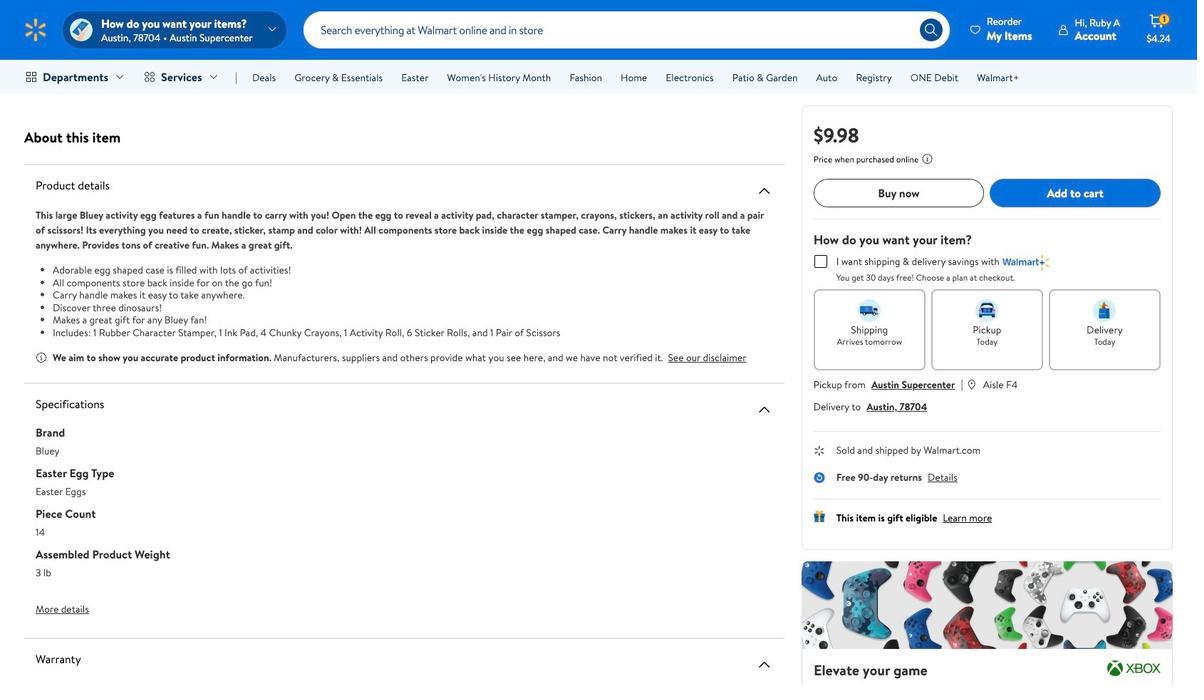 Task type: describe. For each thing, give the bounding box(es) containing it.
3 product group from the left
[[407, 0, 566, 71]]

1 product group from the left
[[27, 0, 186, 71]]

specifications image
[[756, 401, 773, 418]]

walmart homepage image
[[23, 17, 48, 43]]

intent image for shipping image
[[858, 299, 881, 322]]

product details image
[[756, 182, 773, 200]]

warranty image
[[756, 656, 773, 673]]

i want shipping & delivery savings with walmart plus element
[[814, 254, 1000, 269]]



Task type: locate. For each thing, give the bounding box(es) containing it.
walmart plus image
[[1002, 255, 1050, 271]]

intent image for pickup image
[[976, 299, 999, 322]]

product group
[[27, 0, 186, 71], [217, 0, 376, 71], [407, 0, 566, 71], [597, 0, 756, 71]]

gifting made easy image
[[814, 511, 825, 522]]

legal information image
[[922, 153, 933, 165]]

4 product group from the left
[[597, 0, 756, 71]]

none checkbox inside "i want shipping & delivery savings with walmart plus" element
[[814, 255, 827, 268]]

 image
[[70, 19, 93, 41]]

2 product group from the left
[[217, 0, 376, 71]]

Walmart Site-Wide search field
[[304, 11, 950, 48]]

Search search field
[[304, 11, 950, 48]]

search icon image
[[924, 23, 938, 37]]

intent image for delivery image
[[1093, 299, 1116, 322]]

None checkbox
[[814, 255, 827, 268]]



Task type: vqa. For each thing, say whether or not it's contained in the screenshot.
left the Choose
no



